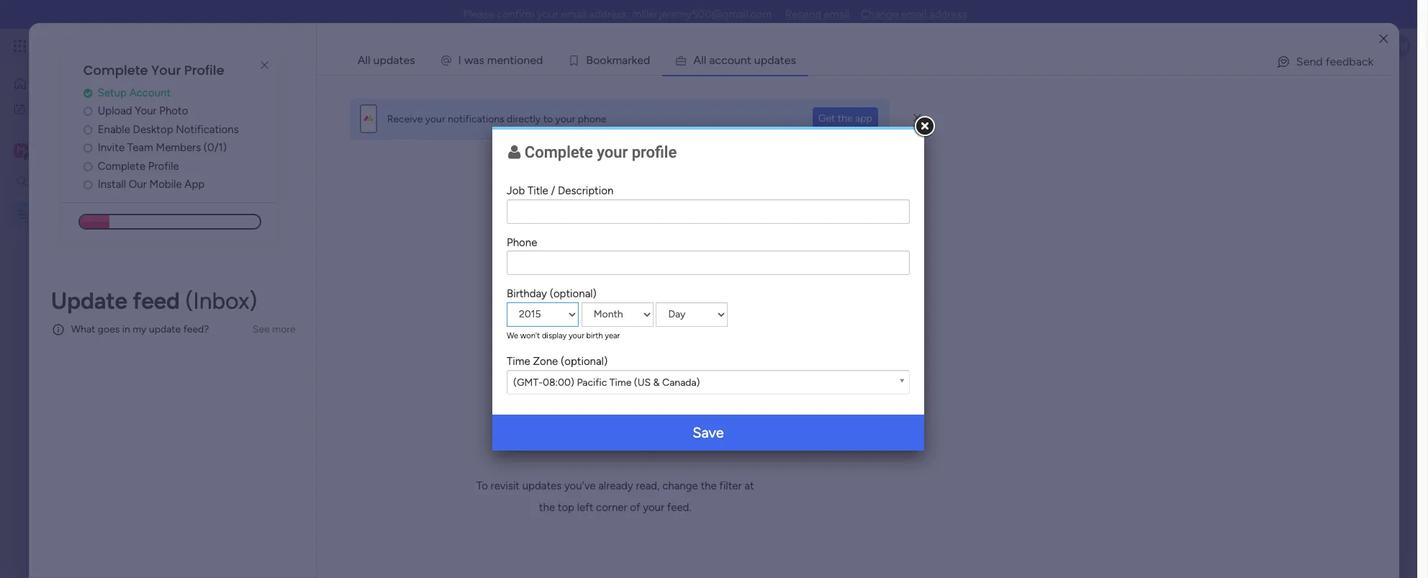 Task type: vqa. For each thing, say whether or not it's contained in the screenshot.
Oct 12
yes



Task type: describe. For each thing, give the bounding box(es) containing it.
zone
[[533, 355, 558, 368]]

in
[[122, 324, 130, 336]]

profile inside 'link'
[[148, 160, 179, 173]]

not
[[726, 480, 744, 493]]

(inbox)
[[185, 287, 257, 315]]

email for change email address
[[902, 8, 927, 21]]

3 a from the left
[[709, 53, 715, 67]]

see more button
[[247, 318, 302, 341]]

setup account
[[98, 86, 171, 99]]

1 horizontal spatial of
[[548, 109, 558, 121]]

complete your profile
[[83, 61, 224, 79]]

filter
[[720, 480, 742, 493]]

assign
[[350, 109, 380, 121]]

select product image
[[13, 39, 27, 53]]

your inside to revisit updates you've already read, change the filter at the top left corner of your feed.
[[643, 501, 665, 514]]

column information image for 2nd status field from the bottom of the page
[[812, 250, 823, 262]]

1 dropdown from the top
[[858, 250, 905, 262]]

oct 31
[[613, 300, 640, 311]]

table button
[[299, 130, 344, 153]]

(0/1)
[[204, 141, 227, 154]]

where
[[560, 109, 588, 121]]

notifications
[[448, 113, 505, 125]]

mobile
[[149, 178, 182, 191]]

1 a from the left
[[473, 53, 479, 67]]

oct 12
[[613, 326, 641, 337]]

manage any type of project. assign owners, set timelines and keep track of where your project stands.
[[220, 109, 680, 121]]

members
[[156, 141, 201, 154]]

all updates link
[[346, 47, 427, 74]]

table inside table button
[[310, 135, 334, 147]]

i w a s m e n t i o n e d
[[458, 53, 543, 67]]

enable
[[98, 123, 130, 136]]

check circle image
[[83, 88, 93, 99]]

2 s from the left
[[791, 53, 796, 67]]

my work
[[32, 102, 70, 114]]

description
[[558, 184, 614, 197]]

started
[[746, 480, 780, 493]]

see for see more
[[657, 108, 674, 120]]

receive your notifications directly to your phone
[[387, 113, 607, 125]]

3 e from the left
[[637, 53, 644, 67]]

b o o k m a r k e d
[[586, 53, 651, 67]]

not started
[[726, 480, 780, 493]]

table inside main table button
[[265, 135, 288, 147]]

workspace image
[[14, 142, 28, 158]]

1 owner field from the top
[[520, 248, 558, 264]]

feed
[[133, 287, 180, 315]]

please
[[463, 8, 494, 21]]

v2 done deadline image
[[580, 301, 591, 314]]

1 status field from the top
[[735, 248, 772, 264]]

Phone text field
[[507, 251, 910, 275]]

complete profile link
[[83, 158, 278, 174]]

feed.
[[667, 501, 692, 514]]

your left birth
[[569, 331, 585, 340]]

d for a l l a c c o u n t u p d a t e s
[[768, 53, 775, 67]]

invite team members (0/1) link
[[83, 140, 278, 156]]

your for profile
[[151, 61, 181, 79]]

hire new interns
[[272, 480, 346, 493]]

12
[[631, 326, 641, 337]]

1 horizontal spatial project
[[219, 74, 296, 107]]

2 status field from the top
[[735, 453, 772, 468]]

timelines
[[436, 109, 477, 121]]

title
[[528, 184, 549, 197]]

set
[[420, 109, 434, 121]]

birthday (optional)
[[507, 287, 597, 300]]

2 vertical spatial the
[[539, 501, 555, 514]]

2 t from the left
[[747, 53, 752, 67]]

2 a from the left
[[622, 53, 628, 67]]

circle o image
[[83, 106, 93, 117]]

Completed field
[[244, 423, 326, 442]]

4 e from the left
[[785, 53, 791, 67]]

app
[[856, 112, 873, 125]]

0 vertical spatial (optional)
[[550, 287, 597, 300]]

updates for no unread updates
[[631, 425, 716, 452]]

due date for first due date field from the top of the page
[[604, 250, 646, 262]]

m
[[17, 144, 25, 156]]

2 n from the left
[[524, 53, 530, 67]]

receive
[[387, 113, 423, 125]]

upload your photo link
[[83, 103, 278, 119]]

feed?
[[183, 324, 209, 336]]

project inside project management list box
[[34, 208, 66, 220]]

(us
[[634, 376, 651, 389]]

(gmt-08:00) pacific time (us & canada) link
[[507, 370, 910, 395]]

oct for meeting
[[613, 300, 629, 311]]

2 dropdown field from the top
[[855, 453, 909, 468]]

my
[[133, 324, 147, 336]]

1 c from the left
[[715, 53, 722, 67]]

1 date from the top
[[625, 250, 646, 262]]

nov for nov 29
[[612, 480, 629, 490]]

2 due date field from the top
[[601, 453, 650, 468]]

i
[[514, 53, 517, 67]]

4 a from the left
[[775, 53, 780, 67]]

what
[[71, 324, 95, 336]]

2 c from the left
[[722, 53, 728, 67]]

won't
[[521, 331, 540, 340]]

user image
[[508, 144, 521, 160]]

confirm
[[497, 8, 535, 21]]

Job Title / Description text field
[[507, 199, 910, 224]]

a
[[694, 53, 702, 67]]

and
[[479, 109, 496, 121]]

completed
[[248, 423, 322, 441]]

p
[[761, 53, 768, 67]]

hide button
[[567, 168, 620, 191]]

do
[[267, 219, 285, 237]]

1 vertical spatial (optional)
[[561, 355, 608, 368]]

update
[[149, 324, 181, 336]]

change
[[861, 8, 899, 21]]

circle o image for complete
[[83, 161, 93, 172]]

meeting
[[307, 302, 344, 314]]

31
[[632, 300, 640, 311]]

1 l from the left
[[702, 53, 704, 67]]

it
[[777, 276, 783, 288]]

2 owner field from the top
[[520, 453, 558, 468]]

i
[[458, 53, 462, 67]]

1 due date field from the top
[[601, 248, 650, 264]]

close image
[[1380, 33, 1389, 44]]

we
[[507, 331, 519, 340]]

29
[[631, 480, 642, 490]]

time zone (optional)
[[507, 355, 608, 368]]

updates for to revisit updates you've already read, change the filter at the top left corner of your feed.
[[523, 480, 562, 493]]

invite
[[98, 141, 125, 154]]

column information image for first due date field from the top of the page
[[656, 250, 668, 262]]

circle o image for install
[[83, 180, 93, 190]]

sync
[[312, 328, 334, 340]]

unread
[[552, 425, 625, 452]]

more
[[272, 323, 296, 335]]

please confirm your email address: millerjeremy500@gmail.com
[[463, 8, 772, 21]]

hide
[[590, 173, 612, 185]]

job
[[507, 184, 525, 197]]

nov for nov 4
[[614, 275, 632, 286]]

workspace selection element
[[14, 142, 120, 160]]

feedback
[[1326, 55, 1374, 68]]

d for i w a s m e n t i o n e d
[[536, 53, 543, 67]]

to do
[[248, 219, 285, 237]]

1 vertical spatial the
[[701, 480, 717, 493]]

send feedback
[[1297, 55, 1374, 68]]

1 email from the left
[[561, 8, 587, 21]]

main workspace
[[33, 143, 118, 157]]

project management inside project management list box
[[34, 208, 128, 220]]

install our mobile app link
[[83, 177, 278, 193]]

at
[[745, 480, 754, 493]]



Task type: locate. For each thing, give the bounding box(es) containing it.
resend
[[786, 8, 822, 21]]

birthday
[[507, 287, 547, 300]]

team
[[127, 141, 153, 154]]

circle o image down workspace
[[83, 161, 93, 172]]

0 horizontal spatial s
[[479, 53, 485, 67]]

0 vertical spatial due date field
[[601, 248, 650, 264]]

main table button
[[218, 130, 299, 153]]

project management
[[219, 74, 456, 107], [34, 208, 128, 220]]

home button
[[9, 72, 155, 95]]

table down any
[[265, 135, 288, 147]]

complete for complete profile
[[98, 160, 146, 173]]

profile
[[632, 143, 677, 161]]

1 vertical spatial status field
[[735, 453, 772, 468]]

updates right all
[[373, 53, 415, 67]]

updates inside to revisit updates you've already read, change the filter at the top left corner of your feed.
[[523, 480, 562, 493]]

due for first due date field from the top of the page
[[604, 250, 622, 262]]

u
[[735, 53, 741, 67], [755, 53, 761, 67]]

2 due from the top
[[604, 454, 622, 466]]

install
[[98, 178, 126, 191]]

0 vertical spatial owner
[[524, 250, 554, 262]]

a right a
[[709, 53, 715, 67]]

change
[[663, 480, 698, 493]]

2 date from the top
[[625, 454, 646, 466]]

2 horizontal spatial d
[[768, 53, 775, 67]]

0 horizontal spatial n
[[504, 53, 510, 67]]

(optional)
[[550, 287, 597, 300], [561, 355, 608, 368]]

0 vertical spatial profile
[[184, 61, 224, 79]]

v2 overdue deadline image
[[580, 327, 591, 340]]

a right p
[[775, 53, 780, 67]]

send
[[1297, 55, 1323, 68]]

due date for second due date field
[[604, 454, 646, 466]]

update feed (inbox)
[[51, 287, 257, 315]]

3 circle o image from the top
[[83, 161, 93, 172]]

0 horizontal spatial management
[[69, 208, 128, 220]]

0 horizontal spatial email
[[561, 8, 587, 21]]

email right the change
[[902, 8, 927, 21]]

0 horizontal spatial profile
[[148, 160, 179, 173]]

1 horizontal spatial the
[[701, 480, 717, 493]]

the left filter
[[701, 480, 717, 493]]

1 horizontal spatial t
[[747, 53, 752, 67]]

working on it
[[723, 276, 783, 288]]

Dropdown field
[[855, 248, 909, 264], [855, 453, 909, 468]]

complete for complete your profile
[[83, 61, 148, 79]]

to revisit updates you've already read, change the filter at the top left corner of your feed.
[[477, 480, 754, 514]]

1 t from the left
[[510, 53, 514, 67]]

1 horizontal spatial to
[[477, 480, 488, 493]]

nov left 4
[[614, 275, 632, 286]]

m for e
[[487, 53, 497, 67]]

oct for sync
[[613, 326, 629, 337]]

s right w
[[479, 53, 485, 67]]

0 vertical spatial due
[[604, 250, 622, 262]]

circle o image left 'install'
[[83, 180, 93, 190]]

1 vertical spatial see
[[253, 323, 270, 335]]

1 e from the left
[[497, 53, 504, 67]]

to inside to revisit updates you've already read, change the filter at the top left corner of your feed.
[[477, 480, 488, 493]]

dapulse x slim image
[[914, 112, 922, 125]]

updates up change
[[631, 425, 716, 452]]

top
[[558, 501, 575, 514]]

save button
[[493, 415, 925, 451]]

show board description image
[[467, 84, 484, 98]]

0 vertical spatial to
[[248, 219, 263, 237]]

left
[[577, 501, 594, 514]]

4
[[634, 275, 640, 286]]

working
[[723, 276, 761, 288]]

project up any
[[219, 74, 296, 107]]

see inside see more "link"
[[657, 108, 674, 120]]

0 vertical spatial due date
[[604, 250, 646, 262]]

due date down no unread updates at the bottom of page
[[604, 454, 646, 466]]

owner down "phone"
[[524, 250, 554, 262]]

2 oct from the top
[[613, 326, 629, 337]]

1 vertical spatial time
[[610, 376, 632, 389]]

0 horizontal spatial see
[[253, 323, 270, 335]]

project
[[219, 74, 296, 107], [34, 208, 66, 220]]

the right "get" at right
[[838, 112, 853, 125]]

table down project.
[[310, 135, 334, 147]]

1 u from the left
[[735, 53, 741, 67]]

see for see more
[[253, 323, 270, 335]]

phone
[[507, 236, 537, 249]]

1 horizontal spatial s
[[791, 53, 796, 67]]

what goes in my update feed?
[[71, 324, 209, 336]]

project down search in workspace field
[[34, 208, 66, 220]]

your for photo
[[135, 105, 157, 118]]

To Do field
[[244, 219, 288, 238]]

v2 search image
[[311, 171, 322, 187]]

install our mobile app
[[98, 178, 205, 191]]

column information image
[[656, 250, 668, 262], [812, 250, 823, 262], [656, 455, 668, 466]]

1 horizontal spatial updates
[[523, 480, 562, 493]]

complete inside 'link'
[[98, 160, 146, 173]]

filter button
[[440, 168, 508, 191]]

updates inside tab list
[[373, 53, 415, 67]]

1 horizontal spatial main
[[241, 135, 262, 147]]

0 horizontal spatial d
[[536, 53, 543, 67]]

2 vertical spatial updates
[[523, 480, 562, 493]]

0 horizontal spatial m
[[487, 53, 497, 67]]

0 horizontal spatial u
[[735, 53, 741, 67]]

2 circle o image from the top
[[83, 143, 93, 154]]

due date up the nov 4
[[604, 250, 646, 262]]

complete up 'install'
[[98, 160, 146, 173]]

1 vertical spatial owner field
[[520, 453, 558, 468]]

0 vertical spatial status
[[739, 250, 768, 262]]

2 horizontal spatial email
[[902, 8, 927, 21]]

1 horizontal spatial u
[[755, 53, 761, 67]]

u right a
[[755, 53, 761, 67]]

status up the at
[[739, 454, 768, 466]]

1 circle o image from the top
[[83, 124, 93, 135]]

(optional) up the pacific
[[561, 355, 608, 368]]

1 vertical spatial to
[[477, 480, 488, 493]]

o right b
[[600, 53, 607, 67]]

4 o from the left
[[728, 53, 735, 67]]

to
[[248, 219, 263, 237], [477, 480, 488, 493]]

2 u from the left
[[755, 53, 761, 67]]

circle o image inside complete profile 'link'
[[83, 161, 93, 172]]

o left p
[[728, 53, 735, 67]]

(optional) up v2 done deadline image
[[550, 287, 597, 300]]

0 horizontal spatial table
[[265, 135, 288, 147]]

1 vertical spatial dropdown field
[[855, 453, 909, 468]]

Project Management field
[[215, 74, 460, 107]]

2 horizontal spatial t
[[780, 53, 785, 67]]

complete for complete your profile
[[525, 143, 593, 161]]

m left i
[[487, 53, 497, 67]]

main right "workspace" image
[[33, 143, 58, 157]]

already
[[599, 480, 634, 493]]

1 vertical spatial due date
[[604, 454, 646, 466]]

owner field up the birthday
[[520, 248, 558, 264]]

0 vertical spatial oct
[[613, 300, 629, 311]]

2 email from the left
[[824, 8, 850, 21]]

0 vertical spatial management
[[302, 74, 456, 107]]

status for 2nd status field from the top
[[739, 454, 768, 466]]

updates
[[373, 53, 415, 67], [631, 425, 716, 452], [523, 480, 562, 493]]

see
[[657, 108, 674, 120], [253, 323, 270, 335]]

1 horizontal spatial table
[[310, 135, 334, 147]]

account
[[129, 86, 171, 99]]

change email address
[[861, 8, 968, 21]]

status for 2nd status field from the bottom of the page
[[739, 250, 768, 262]]

1 vertical spatial project
[[34, 208, 66, 220]]

your down read,
[[643, 501, 665, 514]]

email
[[561, 8, 587, 21], [824, 8, 850, 21], [902, 8, 927, 21]]

project management up project.
[[219, 74, 456, 107]]

0 horizontal spatial main
[[33, 143, 58, 157]]

your
[[537, 8, 559, 21], [590, 109, 611, 121], [425, 113, 446, 125], [556, 113, 576, 125], [597, 143, 628, 161], [569, 331, 585, 340], [643, 501, 665, 514]]

1 horizontal spatial project management
[[219, 74, 456, 107]]

main inside workspace selection element
[[33, 143, 58, 157]]

1 horizontal spatial time
[[610, 376, 632, 389]]

0 horizontal spatial of
[[300, 109, 310, 121]]

3 n from the left
[[741, 53, 747, 67]]

of down "29"
[[630, 501, 641, 514]]

due down no unread updates at the bottom of page
[[604, 454, 622, 466]]

b
[[586, 53, 593, 67]]

see more link
[[655, 107, 701, 122]]

circle o image
[[83, 124, 93, 135], [83, 143, 93, 154], [83, 161, 93, 172], [83, 180, 93, 190]]

u left p
[[735, 53, 741, 67]]

due date field up the nov 4
[[601, 248, 650, 264]]

n left p
[[741, 53, 747, 67]]

circle o image for invite
[[83, 143, 93, 154]]

1 horizontal spatial email
[[824, 8, 850, 21]]

2 horizontal spatial n
[[741, 53, 747, 67]]

o left r on the top left of the page
[[593, 53, 600, 67]]

phone
[[578, 113, 607, 125]]

1 vertical spatial profile
[[148, 160, 179, 173]]

1 horizontal spatial k
[[632, 53, 637, 67]]

canada)
[[663, 376, 700, 389]]

owner
[[524, 250, 554, 262], [524, 454, 554, 466]]

due for second due date field
[[604, 454, 622, 466]]

time
[[507, 355, 531, 368], [610, 376, 632, 389]]

0 horizontal spatial time
[[507, 355, 531, 368]]

due up the nov 4
[[604, 250, 622, 262]]

upload your photo
[[98, 105, 188, 118]]

0 vertical spatial date
[[625, 250, 646, 262]]

0 vertical spatial project
[[219, 74, 296, 107]]

1 horizontal spatial profile
[[184, 61, 224, 79]]

of right track
[[548, 109, 558, 121]]

time left "(us"
[[610, 376, 632, 389]]

w
[[464, 53, 473, 67]]

email left address:
[[561, 8, 587, 21]]

column information image for second due date field
[[656, 455, 668, 466]]

1 vertical spatial updates
[[631, 425, 716, 452]]

to for to revisit updates you've already read, change the filter at the top left corner of your feed.
[[477, 480, 488, 493]]

job title / description
[[507, 184, 614, 197]]

circle o image left invite
[[83, 143, 93, 154]]

Search in workspace field
[[30, 173, 120, 189]]

/
[[551, 184, 555, 197]]

my
[[32, 102, 46, 114]]

project management list box
[[0, 199, 184, 421]]

get the app
[[819, 112, 873, 125]]

0 horizontal spatial updates
[[373, 53, 415, 67]]

tab list containing all updates
[[345, 46, 1394, 75]]

r
[[628, 53, 632, 67]]

circle o image inside install our mobile app link
[[83, 180, 93, 190]]

2 dropdown from the top
[[858, 454, 905, 466]]

you've
[[565, 480, 596, 493]]

get
[[819, 112, 836, 125]]

setup account link
[[83, 85, 278, 101]]

see left the more
[[253, 323, 270, 335]]

1 horizontal spatial d
[[644, 53, 651, 67]]

e right i
[[530, 53, 536, 67]]

1 vertical spatial dropdown
[[858, 454, 905, 466]]

0 vertical spatial nov
[[614, 275, 632, 286]]

circle o image down circle o icon
[[83, 124, 93, 135]]

corner
[[596, 501, 628, 514]]

profile up the setup account link
[[184, 61, 224, 79]]

your down account
[[135, 105, 157, 118]]

owner down no
[[524, 454, 554, 466]]

status field up the at
[[735, 453, 772, 468]]

to for to do
[[248, 219, 263, 237]]

profile down 'invite team members (0/1)'
[[148, 160, 179, 173]]

to inside field
[[248, 219, 263, 237]]

your right confirm
[[537, 8, 559, 21]]

keep
[[499, 109, 520, 121]]

see inside see more button
[[253, 323, 270, 335]]

t left p
[[747, 53, 752, 67]]

t right p
[[780, 53, 785, 67]]

kickoff
[[272, 302, 304, 314]]

main down manage
[[241, 135, 262, 147]]

your right to
[[556, 113, 576, 125]]

circle o image inside enable desktop notifications link
[[83, 124, 93, 135]]

management up assign
[[302, 74, 456, 107]]

1 status from the top
[[739, 250, 768, 262]]

n right i
[[524, 53, 530, 67]]

nov 29
[[612, 480, 642, 490]]

of right type
[[300, 109, 310, 121]]

your right receive
[[425, 113, 446, 125]]

2 owner from the top
[[524, 454, 554, 466]]

interns
[[315, 480, 346, 493]]

a right b
[[622, 53, 628, 67]]

1 vertical spatial due
[[604, 454, 622, 466]]

due date
[[604, 250, 646, 262], [604, 454, 646, 466]]

1 n from the left
[[504, 53, 510, 67]]

Owner field
[[520, 248, 558, 264], [520, 453, 558, 468]]

owner field down no
[[520, 453, 558, 468]]

2 horizontal spatial the
[[838, 112, 853, 125]]

updates up top
[[523, 480, 562, 493]]

your up the hide at the top of page
[[597, 143, 628, 161]]

1 d from the left
[[536, 53, 543, 67]]

new
[[294, 480, 312, 493]]

1 horizontal spatial management
[[302, 74, 456, 107]]

time up the (gmt-
[[507, 355, 531, 368]]

2 table from the left
[[310, 135, 334, 147]]

2 d from the left
[[644, 53, 651, 67]]

1 vertical spatial nov
[[612, 480, 629, 490]]

1 s from the left
[[479, 53, 485, 67]]

0 horizontal spatial project management
[[34, 208, 128, 220]]

0 vertical spatial owner field
[[520, 248, 558, 264]]

1 owner from the top
[[524, 250, 554, 262]]

1 vertical spatial status
[[739, 454, 768, 466]]

the left top
[[539, 501, 555, 514]]

l down millerjeremy500@gmail.com
[[702, 53, 704, 67]]

1 vertical spatial project management
[[34, 208, 128, 220]]

m for a
[[612, 53, 622, 67]]

your right where
[[590, 109, 611, 121]]

see left more
[[657, 108, 674, 120]]

complete up the setup
[[83, 61, 148, 79]]

2 m from the left
[[612, 53, 622, 67]]

Status field
[[735, 248, 772, 264], [735, 453, 772, 468]]

arrow down image
[[490, 171, 508, 188]]

4 circle o image from the top
[[83, 180, 93, 190]]

d
[[536, 53, 543, 67], [644, 53, 651, 67], [768, 53, 775, 67]]

0 vertical spatial dropdown field
[[855, 248, 909, 264]]

date up 4
[[625, 250, 646, 262]]

1 due from the top
[[604, 250, 622, 262]]

1 dropdown field from the top
[[855, 248, 909, 264]]

0 horizontal spatial project
[[34, 208, 66, 220]]

sort button
[[512, 168, 563, 191]]

1 vertical spatial due date field
[[601, 453, 650, 468]]

08:00)
[[543, 376, 575, 389]]

1 o from the left
[[517, 53, 524, 67]]

1 due date from the top
[[604, 250, 646, 262]]

s right p
[[791, 53, 796, 67]]

date up "29"
[[625, 454, 646, 466]]

column information image
[[812, 455, 823, 466]]

0 vertical spatial the
[[838, 112, 853, 125]]

2 k from the left
[[632, 53, 637, 67]]

main inside button
[[241, 135, 262, 147]]

status field up working on it
[[735, 248, 772, 264]]

3 o from the left
[[600, 53, 607, 67]]

0 vertical spatial project management
[[219, 74, 456, 107]]

2 horizontal spatial of
[[630, 501, 641, 514]]

o down confirm
[[517, 53, 524, 67]]

Due Date field
[[601, 248, 650, 264], [601, 453, 650, 468]]

0 vertical spatial dropdown
[[858, 250, 905, 262]]

1 oct from the top
[[613, 300, 629, 311]]

owner for 1st owner field from the bottom
[[524, 454, 554, 466]]

main for main workspace
[[33, 143, 58, 157]]

more
[[676, 108, 700, 120]]

1 horizontal spatial m
[[612, 53, 622, 67]]

&
[[654, 376, 660, 389]]

a right i
[[473, 53, 479, 67]]

3 t from the left
[[780, 53, 785, 67]]

we won't display your birth year
[[507, 331, 620, 340]]

e left i
[[497, 53, 504, 67]]

to left revisit
[[477, 480, 488, 493]]

oct left 12
[[613, 326, 629, 337]]

date
[[625, 250, 646, 262], [625, 454, 646, 466]]

lottie animation element
[[500, 183, 731, 413]]

of inside to revisit updates you've already read, change the filter at the top left corner of your feed.
[[630, 501, 641, 514]]

jeremy miller image
[[1388, 35, 1412, 58]]

management down 'install'
[[69, 208, 128, 220]]

0 vertical spatial your
[[151, 61, 181, 79]]

project management down search in workspace field
[[34, 208, 128, 220]]

nov left "29"
[[612, 480, 629, 490]]

0 horizontal spatial the
[[539, 501, 555, 514]]

0 horizontal spatial k
[[607, 53, 612, 67]]

management inside list box
[[69, 208, 128, 220]]

main for main table
[[241, 135, 262, 147]]

see more
[[253, 323, 296, 335]]

m left r on the top left of the page
[[612, 53, 622, 67]]

1 m from the left
[[487, 53, 497, 67]]

dapulse x slim image
[[256, 57, 273, 74]]

1 horizontal spatial n
[[524, 53, 530, 67]]

main
[[241, 135, 262, 147], [33, 143, 58, 157]]

0 horizontal spatial t
[[510, 53, 514, 67]]

k
[[607, 53, 612, 67], [632, 53, 637, 67]]

1 vertical spatial your
[[135, 105, 157, 118]]

pacific
[[577, 376, 607, 389]]

e right p
[[785, 53, 791, 67]]

hire
[[272, 480, 291, 493]]

3 email from the left
[[902, 8, 927, 21]]

option
[[0, 201, 184, 204]]

directly
[[507, 113, 541, 125]]

to
[[543, 113, 553, 125]]

1 table from the left
[[265, 135, 288, 147]]

0 vertical spatial status field
[[735, 248, 772, 264]]

2 status from the top
[[739, 454, 768, 466]]

e right r on the top left of the page
[[637, 53, 644, 67]]

1 vertical spatial owner
[[524, 454, 554, 466]]

2 due date from the top
[[604, 454, 646, 466]]

profile
[[184, 61, 224, 79], [148, 160, 179, 173]]

to left do
[[248, 219, 263, 237]]

l right a
[[704, 53, 707, 67]]

email right resend
[[824, 8, 850, 21]]

complete up sort
[[525, 143, 593, 161]]

a l l a c c o u n t u p d a t e s
[[694, 53, 796, 67]]

t right w
[[510, 53, 514, 67]]

oct left 31
[[613, 300, 629, 311]]

3 d from the left
[[768, 53, 775, 67]]

circle o image inside invite team members (0/1) link
[[83, 143, 93, 154]]

0 horizontal spatial to
[[248, 219, 263, 237]]

1 vertical spatial management
[[69, 208, 128, 220]]

1 vertical spatial oct
[[613, 326, 629, 337]]

add view image
[[353, 136, 359, 147]]

2 e from the left
[[530, 53, 536, 67]]

2 l from the left
[[704, 53, 707, 67]]

email for resend email
[[824, 8, 850, 21]]

1 horizontal spatial see
[[657, 108, 674, 120]]

1 k from the left
[[607, 53, 612, 67]]

kickoff meeting
[[272, 302, 344, 314]]

0 vertical spatial time
[[507, 355, 531, 368]]

n left i
[[504, 53, 510, 67]]

0 vertical spatial see
[[657, 108, 674, 120]]

tab list
[[345, 46, 1394, 75]]

2 horizontal spatial updates
[[631, 425, 716, 452]]

circle o image for enable
[[83, 124, 93, 135]]

on
[[763, 276, 775, 288]]

n
[[504, 53, 510, 67], [524, 53, 530, 67], [741, 53, 747, 67]]

all
[[358, 53, 371, 67]]

manage
[[220, 109, 256, 121]]

save
[[693, 424, 724, 441]]

the inside button
[[838, 112, 853, 125]]

1 vertical spatial date
[[625, 454, 646, 466]]

due date field down no unread updates at the bottom of page
[[601, 453, 650, 468]]

0 vertical spatial updates
[[373, 53, 415, 67]]

your up the setup account link
[[151, 61, 181, 79]]

owner for 1st owner field from the top of the page
[[524, 250, 554, 262]]

c
[[715, 53, 722, 67], [722, 53, 728, 67]]

status up working on it
[[739, 250, 768, 262]]

2 o from the left
[[593, 53, 600, 67]]



